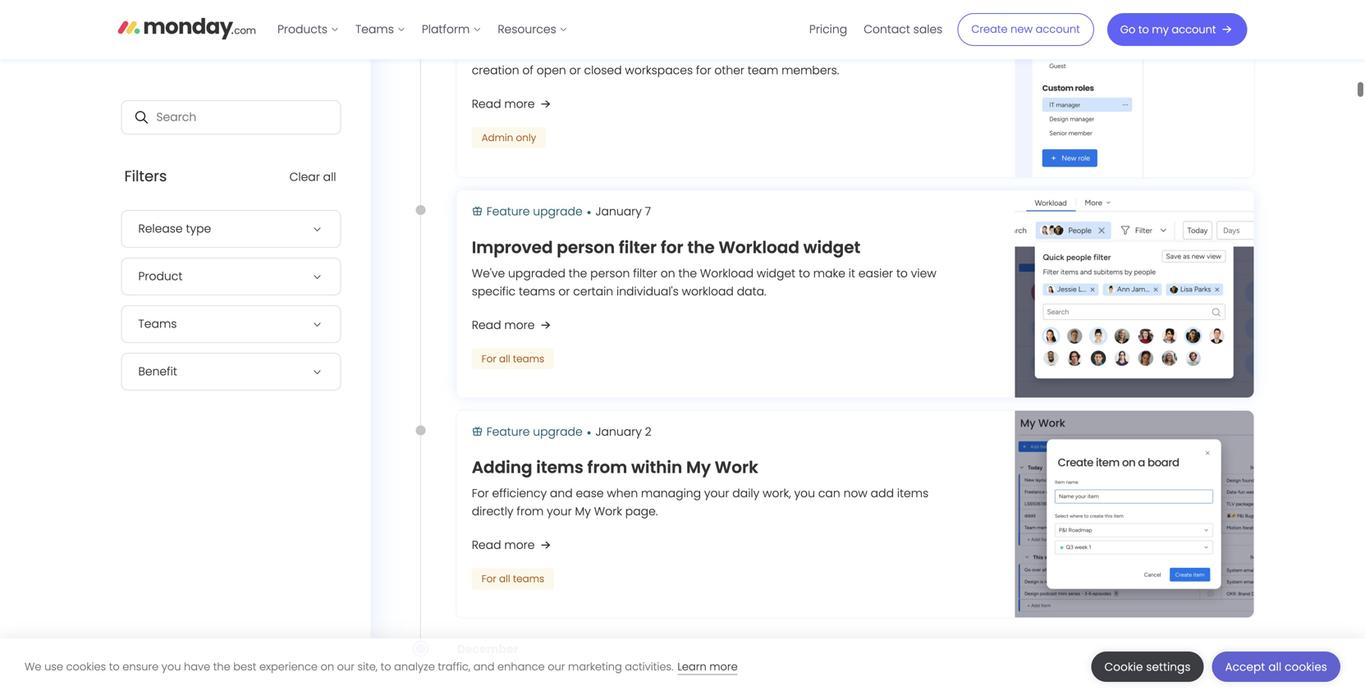 Task type: describe. For each thing, give the bounding box(es) containing it.
2
[[645, 424, 652, 440]]

easier
[[859, 265, 893, 281]]

make
[[813, 265, 846, 281]]

1 vertical spatial person
[[590, 265, 630, 281]]

to left make
[[799, 265, 810, 281]]

cookie
[[1105, 660, 1143, 675]]

improved
[[472, 236, 553, 259]]

now inside new permission: create open/closed workspaces as part of the enterprise account permissions, admins can now enable or disable the creation of open or closed workspaces for other team members.
[[806, 44, 830, 60]]

0 horizontal spatial your
[[547, 504, 572, 520]]

1 read more link from the top
[[472, 94, 554, 114]]

activities.
[[625, 660, 674, 674]]

read more for improved
[[472, 317, 535, 333]]

1 vertical spatial widget
[[757, 265, 796, 281]]

0 vertical spatial workload
[[719, 236, 799, 259]]

feature upgrade • january 2
[[487, 423, 652, 442]]

we use cookies to ensure you have the best experience on our site, to analyze traffic, and enhance our marketing activities. learn more
[[25, 660, 738, 674]]

january for from
[[596, 424, 642, 440]]

more up only
[[504, 96, 535, 112]]

0 vertical spatial from
[[587, 456, 627, 479]]

my work   add tasks to my assigned items image
[[1015, 411, 1254, 618]]

clear all button
[[289, 169, 336, 185]]

for all teams for adding
[[482, 572, 544, 586]]

teams for teams link
[[355, 21, 394, 37]]

efficiency
[[492, 486, 547, 502]]

1 horizontal spatial widget
[[803, 236, 861, 259]]

• for person
[[587, 203, 592, 222]]

contact sales
[[864, 21, 943, 37]]

adding items from within my work for efficiency and ease when managing your daily work, you can now add items directly from your my work page.
[[472, 456, 929, 520]]

to right site,
[[381, 660, 391, 674]]

for inside adding items from within my work for efficiency and ease when managing your daily work, you can now add items directly from your my work page.
[[472, 486, 489, 502]]

1 vertical spatial or
[[569, 62, 581, 78]]

can inside adding items from within my work for efficiency and ease when managing your daily work, you can now add items directly from your my work page.
[[818, 486, 840, 502]]

add
[[871, 486, 894, 502]]

1 read from the top
[[472, 96, 501, 112]]

you inside adding items from within my work for efficiency and ease when managing your daily work, you can now add items directly from your my work page.
[[794, 486, 815, 502]]

workload
[[682, 283, 734, 299]]

and inside adding items from within my work for efficiency and ease when managing your daily work, you can now add items directly from your my work page.
[[550, 486, 573, 502]]

read for improved person filter for the workload widget
[[472, 317, 501, 333]]

within
[[631, 456, 682, 479]]

or inside improved person filter for the workload widget we've upgraded the person filter on the workload widget to make it easier to view specific teams or certain individual's workload data.
[[559, 283, 570, 299]]

marketing
[[568, 660, 622, 674]]

main element
[[269, 0, 1247, 59]]

benefit
[[138, 364, 177, 380]]

1 horizontal spatial items
[[897, 486, 929, 502]]

0 vertical spatial of
[[515, 44, 526, 60]]

teams for teams dropdown button
[[138, 316, 177, 332]]

enable
[[833, 44, 873, 60]]

teams for improved
[[513, 352, 544, 366]]

analyze
[[394, 660, 435, 674]]

accept all cookies button
[[1212, 652, 1341, 682]]

0 vertical spatial person
[[557, 236, 615, 259]]

to inside button
[[1139, 22, 1149, 37]]

for inside improved person filter for the workload widget we've upgraded the person filter on the workload widget to make it easier to view specific teams or certain individual's workload data.
[[661, 236, 684, 259]]

product button
[[121, 258, 341, 296]]

type
[[186, 221, 211, 237]]

enterprise
[[551, 44, 607, 60]]

my
[[1152, 22, 1169, 37]]

0 horizontal spatial workspaces
[[625, 62, 693, 78]]

feature upgrade • january 7
[[487, 203, 651, 222]]

more down specific
[[504, 317, 535, 333]]

traffic,
[[438, 660, 471, 674]]

ensure
[[123, 660, 159, 674]]

december
[[457, 642, 518, 658]]

team
[[748, 62, 778, 78]]

closed workspaces image
[[1015, 0, 1254, 177]]

0 horizontal spatial my
[[575, 504, 591, 520]]

upgraded
[[508, 265, 566, 281]]

account inside button
[[1036, 22, 1080, 37]]

certain
[[573, 283, 613, 299]]

work,
[[763, 486, 791, 502]]

contact sales link
[[856, 16, 951, 43]]

closed
[[584, 62, 622, 78]]

creation
[[472, 62, 519, 78]]

as
[[472, 44, 485, 60]]

it
[[849, 265, 855, 281]]

teams link
[[347, 16, 414, 43]]

individual's
[[617, 283, 679, 299]]

admin
[[482, 131, 513, 144]]

benefit button
[[121, 353, 341, 391]]

0 horizontal spatial on
[[321, 660, 334, 674]]

new feature upgrade icon image for improved person filter for the workload widget
[[472, 205, 483, 217]]

specific
[[472, 283, 516, 299]]

when
[[607, 486, 638, 502]]

sales
[[913, 21, 943, 37]]

now inside adding items from within my work for efficiency and ease when managing your daily work, you can now add items directly from your my work page.
[[844, 486, 868, 502]]

clear all
[[289, 169, 336, 185]]

products
[[277, 21, 328, 37]]

• for items
[[587, 423, 592, 442]]

1 horizontal spatial your
[[704, 486, 729, 502]]

read more for adding
[[472, 537, 535, 553]]

platform link
[[414, 16, 490, 43]]

0 vertical spatial my
[[686, 456, 711, 479]]

product
[[138, 268, 183, 284]]

more down 'directly'
[[504, 537, 535, 553]]

1 horizontal spatial work
[[715, 456, 758, 479]]

cookie settings
[[1105, 660, 1191, 675]]

all inside accept all cookies button
[[1269, 660, 1282, 675]]

0 horizontal spatial and
[[473, 660, 495, 674]]

pricing link
[[801, 16, 856, 43]]

0 vertical spatial or
[[876, 44, 888, 60]]

new
[[1011, 22, 1033, 37]]

learn more link
[[678, 660, 738, 675]]

0 vertical spatial workspaces
[[784, 15, 885, 38]]

pricing
[[809, 21, 847, 37]]

view
[[911, 265, 936, 281]]

go to my account
[[1120, 22, 1216, 37]]

1 vertical spatial filter
[[633, 265, 658, 281]]

teams inside improved person filter for the workload widget we've upgraded the person filter on the workload widget to make it easier to view specific teams or certain individual's workload data.
[[519, 283, 555, 299]]

permission:
[[512, 15, 610, 38]]

for for adding
[[482, 572, 496, 586]]

account inside new permission: create open/closed workspaces as part of the enterprise account permissions, admins can now enable or disable the creation of open or closed workspaces for other team members.
[[610, 44, 658, 60]]

workload  new improved person filter image
[[1015, 190, 1254, 398]]

permissions,
[[661, 44, 732, 60]]

1 our from the left
[[337, 660, 355, 674]]

enhance
[[498, 660, 545, 674]]

create new account
[[971, 22, 1080, 37]]



Task type: vqa. For each thing, say whether or not it's contained in the screenshot.
good in A good sales CRM helps you gain visibility into your sales pipeline, collects and qualifies leads from any source, allows you to customize your pipeline, provides a 360° view of your customers, and ﻿gives your sales team the tools they need to close deals.﻿
no



Task type: locate. For each thing, give the bounding box(es) containing it.
1 horizontal spatial and
[[550, 486, 573, 502]]

0 vertical spatial on
[[661, 265, 675, 281]]

upgrade
[[533, 203, 583, 219], [533, 424, 583, 440]]

for up 'directly'
[[472, 486, 489, 502]]

workload up data.
[[719, 236, 799, 259]]

0 horizontal spatial create
[[613, 15, 670, 38]]

create inside button
[[971, 22, 1008, 37]]

teams inside dropdown button
[[138, 316, 177, 332]]

cookies right use
[[66, 660, 106, 674]]

read more link up "admin only"
[[472, 94, 554, 114]]

1 vertical spatial workload
[[700, 265, 754, 281]]

experience
[[259, 660, 318, 674]]

or down enterprise
[[569, 62, 581, 78]]

1 horizontal spatial list
[[801, 0, 951, 59]]

1 horizontal spatial can
[[818, 486, 840, 502]]

dialog containing cookie settings
[[0, 639, 1365, 695]]

your right 'directly'
[[547, 504, 572, 520]]

the
[[529, 44, 548, 60], [936, 44, 954, 60], [687, 236, 715, 259], [569, 265, 587, 281], [678, 265, 697, 281], [213, 660, 230, 674]]

1 horizontal spatial workspaces
[[784, 15, 885, 38]]

1 vertical spatial can
[[818, 486, 840, 502]]

0 horizontal spatial list
[[269, 0, 576, 59]]

teams down upgraded
[[519, 283, 555, 299]]

2 read more from the top
[[472, 317, 535, 333]]

go
[[1120, 22, 1136, 37]]

january inside feature upgrade • january 7
[[596, 203, 642, 219]]

and left 'ease'
[[550, 486, 573, 502]]

of left open
[[522, 62, 534, 78]]

list containing products
[[269, 0, 576, 59]]

read more down 'directly'
[[472, 537, 535, 553]]

1 vertical spatial your
[[547, 504, 572, 520]]

can inside new permission: create open/closed workspaces as part of the enterprise account permissions, admins can now enable or disable the creation of open or closed workspaces for other team members.
[[781, 44, 803, 60]]

for all teams down 'directly'
[[482, 572, 544, 586]]

0 horizontal spatial for
[[661, 236, 684, 259]]

filters
[[124, 166, 167, 187]]

workspaces down permissions,
[[625, 62, 693, 78]]

widget
[[803, 236, 861, 259], [757, 265, 796, 281]]

feature up improved
[[487, 203, 530, 219]]

of right part
[[515, 44, 526, 60]]

2 vertical spatial read more link
[[472, 536, 554, 555]]

1 vertical spatial upgrade
[[533, 424, 583, 440]]

create inside new permission: create open/closed workspaces as part of the enterprise account permissions, admins can now enable or disable the creation of open or closed workspaces for other team members.
[[613, 15, 670, 38]]

for inside new permission: create open/closed workspaces as part of the enterprise account permissions, admins can now enable or disable the creation of open or closed workspaces for other team members.
[[696, 62, 711, 78]]

1 horizontal spatial now
[[844, 486, 868, 502]]

2 feature from the top
[[487, 424, 530, 440]]

create new account button
[[957, 13, 1094, 46]]

workload up workload
[[700, 265, 754, 281]]

our right enhance
[[548, 660, 565, 674]]

0 vertical spatial items
[[536, 456, 583, 479]]

data.
[[737, 283, 766, 299]]

or
[[876, 44, 888, 60], [569, 62, 581, 78], [559, 283, 570, 299]]

read more link down 'directly'
[[472, 536, 554, 555]]

1 horizontal spatial teams
[[355, 21, 394, 37]]

your
[[704, 486, 729, 502], [547, 504, 572, 520]]

resources
[[498, 21, 556, 37]]

my
[[686, 456, 711, 479], [575, 504, 591, 520]]

2 read more link from the top
[[472, 315, 554, 335]]

0 horizontal spatial items
[[536, 456, 583, 479]]

upgrade for person
[[533, 203, 583, 219]]

0 vertical spatial for
[[696, 62, 711, 78]]

open
[[537, 62, 566, 78]]

person down feature upgrade • january 7
[[557, 236, 615, 259]]

1 vertical spatial and
[[473, 660, 495, 674]]

we've
[[472, 265, 505, 281]]

and
[[550, 486, 573, 502], [473, 660, 495, 674]]

1 feature from the top
[[487, 203, 530, 219]]

0 horizontal spatial our
[[337, 660, 355, 674]]

0 vertical spatial now
[[806, 44, 830, 60]]

teams for adding
[[513, 572, 544, 586]]

3 read more from the top
[[472, 537, 535, 553]]

2 our from the left
[[548, 660, 565, 674]]

1 vertical spatial teams
[[138, 316, 177, 332]]

your left daily
[[704, 486, 729, 502]]

from down efficiency
[[517, 504, 544, 520]]

widget up data.
[[757, 265, 796, 281]]

ease
[[576, 486, 604, 502]]

read more link for improved
[[472, 315, 554, 335]]

to right go
[[1139, 22, 1149, 37]]

all down specific
[[499, 352, 510, 366]]

0 vertical spatial read more link
[[472, 94, 554, 114]]

1 january from the top
[[596, 203, 642, 219]]

filter down 7
[[619, 236, 657, 259]]

3 read more link from the top
[[472, 536, 554, 555]]

read more
[[472, 96, 535, 112], [472, 317, 535, 333], [472, 537, 535, 553]]

1 horizontal spatial our
[[548, 660, 565, 674]]

cookies for all
[[1285, 660, 1327, 675]]

teams down specific
[[513, 352, 544, 366]]

3 read from the top
[[472, 537, 501, 553]]

teams down 'directly'
[[513, 572, 544, 586]]

january left 7
[[596, 203, 642, 219]]

and down december at the bottom left of page
[[473, 660, 495, 674]]

teams up benefit
[[138, 316, 177, 332]]

use
[[44, 660, 63, 674]]

read more down specific
[[472, 317, 535, 333]]

to left ensure
[[109, 660, 120, 674]]

1 horizontal spatial cookies
[[1285, 660, 1327, 675]]

more right learn
[[709, 660, 738, 674]]

now up members. on the right top of the page
[[806, 44, 830, 60]]

1 horizontal spatial for
[[696, 62, 711, 78]]

account up closed
[[610, 44, 658, 60]]

7
[[645, 203, 651, 219]]

on up individual's
[[661, 265, 675, 281]]

contact
[[864, 21, 910, 37]]

teams button
[[121, 305, 341, 343]]

0 vertical spatial •
[[587, 203, 592, 222]]

account right my
[[1172, 22, 1216, 37]]

read for adding items from within my work
[[472, 537, 501, 553]]

account right new
[[1036, 22, 1080, 37]]

1 read more from the top
[[472, 96, 535, 112]]

1 vertical spatial new feature upgrade icon image
[[472, 425, 483, 437]]

1 vertical spatial of
[[522, 62, 534, 78]]

accept
[[1225, 660, 1265, 675]]

1 vertical spatial •
[[587, 423, 592, 442]]

filter up individual's
[[633, 265, 658, 281]]

upgrade up 'ease'
[[533, 424, 583, 440]]

0 vertical spatial widget
[[803, 236, 861, 259]]

2 cookies from the left
[[1285, 660, 1327, 675]]

all right accept
[[1269, 660, 1282, 675]]

new
[[472, 15, 508, 38]]

0 vertical spatial can
[[781, 44, 803, 60]]

on inside improved person filter for the workload widget we've upgraded the person filter on the workload widget to make it easier to view specific teams or certain individual's workload data.
[[661, 265, 675, 281]]

disable
[[891, 44, 932, 60]]

can right work,
[[818, 486, 840, 502]]

2 vertical spatial read
[[472, 537, 501, 553]]

you right work,
[[794, 486, 815, 502]]

new permission: create open/closed workspaces as part of the enterprise account permissions, admins can now enable or disable the creation of open or closed workspaces for other team members.
[[472, 15, 954, 78]]

create up closed
[[613, 15, 670, 38]]

1 vertical spatial on
[[321, 660, 334, 674]]

0 horizontal spatial widget
[[757, 265, 796, 281]]

teams inside main element
[[355, 21, 394, 37]]

or down contact
[[876, 44, 888, 60]]

1 horizontal spatial create
[[971, 22, 1008, 37]]

part
[[488, 44, 512, 60]]

admin only
[[482, 131, 536, 144]]

for down 'directly'
[[482, 572, 496, 586]]

0 horizontal spatial cookies
[[66, 660, 106, 674]]

0 vertical spatial teams
[[519, 283, 555, 299]]

directly
[[472, 504, 514, 520]]

you left have
[[162, 660, 181, 674]]

0 horizontal spatial you
[[162, 660, 181, 674]]

feature inside feature upgrade • january 2
[[487, 424, 530, 440]]

items right the "add" on the bottom right of page
[[897, 486, 929, 502]]

read more up "admin only"
[[472, 96, 535, 112]]

0 horizontal spatial now
[[806, 44, 830, 60]]

• left 7
[[587, 203, 592, 222]]

page.
[[625, 504, 658, 520]]

to left the view
[[896, 265, 908, 281]]

read more link for adding
[[472, 536, 554, 555]]

admins
[[735, 44, 778, 60]]

upgrade inside feature upgrade • january 2
[[533, 424, 583, 440]]

1 new feature upgrade icon image from the top
[[472, 205, 483, 217]]

0 horizontal spatial can
[[781, 44, 803, 60]]

release type
[[138, 221, 211, 237]]

2 horizontal spatial account
[[1172, 22, 1216, 37]]

all right the "clear"
[[323, 169, 336, 185]]

0 vertical spatial read
[[472, 96, 501, 112]]

cookie settings button
[[1092, 652, 1204, 682]]

2 for all teams from the top
[[482, 572, 544, 586]]

1 vertical spatial now
[[844, 486, 868, 502]]

on right experience
[[321, 660, 334, 674]]

resources link
[[490, 16, 576, 43]]

for down specific
[[482, 352, 496, 366]]

2 new feature upgrade icon image from the top
[[472, 425, 483, 437]]

items
[[536, 456, 583, 479], [897, 486, 929, 502]]

my down 'ease'
[[575, 504, 591, 520]]

1 horizontal spatial on
[[661, 265, 675, 281]]

list
[[269, 0, 576, 59], [801, 0, 951, 59]]

widget up make
[[803, 236, 861, 259]]

1 vertical spatial from
[[517, 504, 544, 520]]

my up managing
[[686, 456, 711, 479]]

we
[[25, 660, 41, 674]]

new feature upgrade icon image for adding items from within my work
[[472, 425, 483, 437]]

1 horizontal spatial you
[[794, 486, 815, 502]]

release
[[138, 221, 183, 237]]

monday.com logo image
[[118, 11, 256, 45]]

1 vertical spatial feature
[[487, 424, 530, 440]]

read down specific
[[472, 317, 501, 333]]

members.
[[782, 62, 839, 78]]

1 vertical spatial for all teams
[[482, 572, 544, 586]]

1 horizontal spatial my
[[686, 456, 711, 479]]

now
[[806, 44, 830, 60], [844, 486, 868, 502]]

0 vertical spatial feature
[[487, 203, 530, 219]]

feature
[[487, 203, 530, 219], [487, 424, 530, 440]]

0 vertical spatial filter
[[619, 236, 657, 259]]

1 vertical spatial read more
[[472, 317, 535, 333]]

teams
[[519, 283, 555, 299], [513, 352, 544, 366], [513, 572, 544, 586]]

1 upgrade from the top
[[533, 203, 583, 219]]

0 vertical spatial for all teams
[[482, 352, 544, 366]]

1 cookies from the left
[[66, 660, 106, 674]]

items down feature upgrade • january 2 on the left of the page
[[536, 456, 583, 479]]

0 vertical spatial january
[[596, 203, 642, 219]]

for
[[696, 62, 711, 78], [661, 236, 684, 259]]

0 vertical spatial upgrade
[[533, 203, 583, 219]]

teams
[[355, 21, 394, 37], [138, 316, 177, 332]]

all down 'directly'
[[499, 572, 510, 586]]

1 list from the left
[[269, 0, 576, 59]]

1 horizontal spatial account
[[1036, 22, 1080, 37]]

1 vertical spatial read
[[472, 317, 501, 333]]

0 horizontal spatial teams
[[138, 316, 177, 332]]

2 read from the top
[[472, 317, 501, 333]]

january left 2
[[596, 424, 642, 440]]

2 vertical spatial teams
[[513, 572, 544, 586]]

improved person filter for the workload widget we've upgraded the person filter on the workload widget to make it easier to view specific teams or certain individual's workload data.
[[472, 236, 936, 299]]

for all teams for improved
[[482, 352, 544, 366]]

Search text field
[[122, 101, 340, 134]]

person up certain
[[590, 265, 630, 281]]

for up individual's
[[661, 236, 684, 259]]

cookies right accept
[[1285, 660, 1327, 675]]

for all teams
[[482, 352, 544, 366], [482, 572, 544, 586]]

1 vertical spatial workspaces
[[625, 62, 693, 78]]

more
[[504, 96, 535, 112], [504, 317, 535, 333], [504, 537, 535, 553], [709, 660, 738, 674]]

accept all cookies
[[1225, 660, 1327, 675]]

read more link down specific
[[472, 315, 554, 335]]

0 vertical spatial you
[[794, 486, 815, 502]]

2 vertical spatial read more
[[472, 537, 535, 553]]

work
[[715, 456, 758, 479], [594, 504, 622, 520]]

for down permissions,
[[696, 62, 711, 78]]

open/closed
[[674, 15, 780, 38]]

2 list from the left
[[801, 0, 951, 59]]

create left new
[[971, 22, 1008, 37]]

now left the "add" on the bottom right of page
[[844, 486, 868, 502]]

person
[[557, 236, 615, 259], [590, 265, 630, 281]]

1 vertical spatial for
[[472, 486, 489, 502]]

0 vertical spatial your
[[704, 486, 729, 502]]

2 vertical spatial or
[[559, 283, 570, 299]]

1 vertical spatial january
[[596, 424, 642, 440]]

•
[[587, 203, 592, 222], [587, 423, 592, 442]]

from
[[587, 456, 627, 479], [517, 504, 544, 520]]

0 vertical spatial and
[[550, 486, 573, 502]]

1 vertical spatial items
[[897, 486, 929, 502]]

new feature upgrade icon image up adding
[[472, 425, 483, 437]]

upgrade for items
[[533, 424, 583, 440]]

read
[[472, 96, 501, 112], [472, 317, 501, 333], [472, 537, 501, 553]]

1 for all teams from the top
[[482, 352, 544, 366]]

create
[[613, 15, 670, 38], [971, 22, 1008, 37]]

feature inside feature upgrade • january 7
[[487, 203, 530, 219]]

2 • from the top
[[587, 423, 592, 442]]

0 vertical spatial read more
[[472, 96, 535, 112]]

products link
[[269, 16, 347, 43]]

read down 'directly'
[[472, 537, 501, 553]]

upgrade up improved
[[533, 203, 583, 219]]

1 vertical spatial my
[[575, 504, 591, 520]]

list containing pricing
[[801, 0, 951, 59]]

0 vertical spatial teams
[[355, 21, 394, 37]]

site,
[[357, 660, 378, 674]]

for for improved
[[482, 352, 496, 366]]

workspaces up enable
[[784, 15, 885, 38]]

managing
[[641, 486, 701, 502]]

work up daily
[[715, 456, 758, 479]]

2 january from the top
[[596, 424, 642, 440]]

our left site,
[[337, 660, 355, 674]]

learn
[[678, 660, 707, 674]]

2 vertical spatial for
[[482, 572, 496, 586]]

clear
[[289, 169, 320, 185]]

upgrade inside feature upgrade • january 7
[[533, 203, 583, 219]]

cookies for use
[[66, 660, 106, 674]]

feature for adding
[[487, 424, 530, 440]]

for all teams down specific
[[482, 352, 544, 366]]

1 vertical spatial for
[[661, 236, 684, 259]]

or left certain
[[559, 283, 570, 299]]

feature for improved
[[487, 203, 530, 219]]

2 upgrade from the top
[[533, 424, 583, 440]]

settings
[[1146, 660, 1191, 675]]

1 vertical spatial read more link
[[472, 315, 554, 335]]

can up members. on the right top of the page
[[781, 44, 803, 60]]

1 horizontal spatial from
[[587, 456, 627, 479]]

release type button
[[121, 210, 341, 248]]

1 • from the top
[[587, 203, 592, 222]]

1 vertical spatial you
[[162, 660, 181, 674]]

account inside button
[[1172, 22, 1216, 37]]

only
[[516, 131, 536, 144]]

go to my account button
[[1107, 13, 1247, 46]]

adding
[[472, 456, 532, 479]]

read down creation
[[472, 96, 501, 112]]

platform
[[422, 21, 470, 37]]

our
[[337, 660, 355, 674], [548, 660, 565, 674]]

feature up adding
[[487, 424, 530, 440]]

• left 2
[[587, 423, 592, 442]]

daily
[[733, 486, 760, 502]]

teams right products link
[[355, 21, 394, 37]]

january inside feature upgrade • january 2
[[596, 424, 642, 440]]

other
[[714, 62, 745, 78]]

new feature upgrade icon image
[[472, 205, 483, 217], [472, 425, 483, 437]]

filter
[[619, 236, 657, 259], [633, 265, 658, 281]]

new feature upgrade icon image up improved
[[472, 205, 483, 217]]

0 horizontal spatial work
[[594, 504, 622, 520]]

0 horizontal spatial account
[[610, 44, 658, 60]]

from up when
[[587, 456, 627, 479]]

read more link
[[472, 94, 554, 114], [472, 315, 554, 335], [472, 536, 554, 555]]

1 vertical spatial teams
[[513, 352, 544, 366]]

workspaces
[[784, 15, 885, 38], [625, 62, 693, 78]]

dialog
[[0, 639, 1365, 695]]

january for filter
[[596, 203, 642, 219]]

have
[[184, 660, 210, 674]]

cookies inside button
[[1285, 660, 1327, 675]]

0 horizontal spatial from
[[517, 504, 544, 520]]

work down when
[[594, 504, 622, 520]]

0 vertical spatial work
[[715, 456, 758, 479]]



